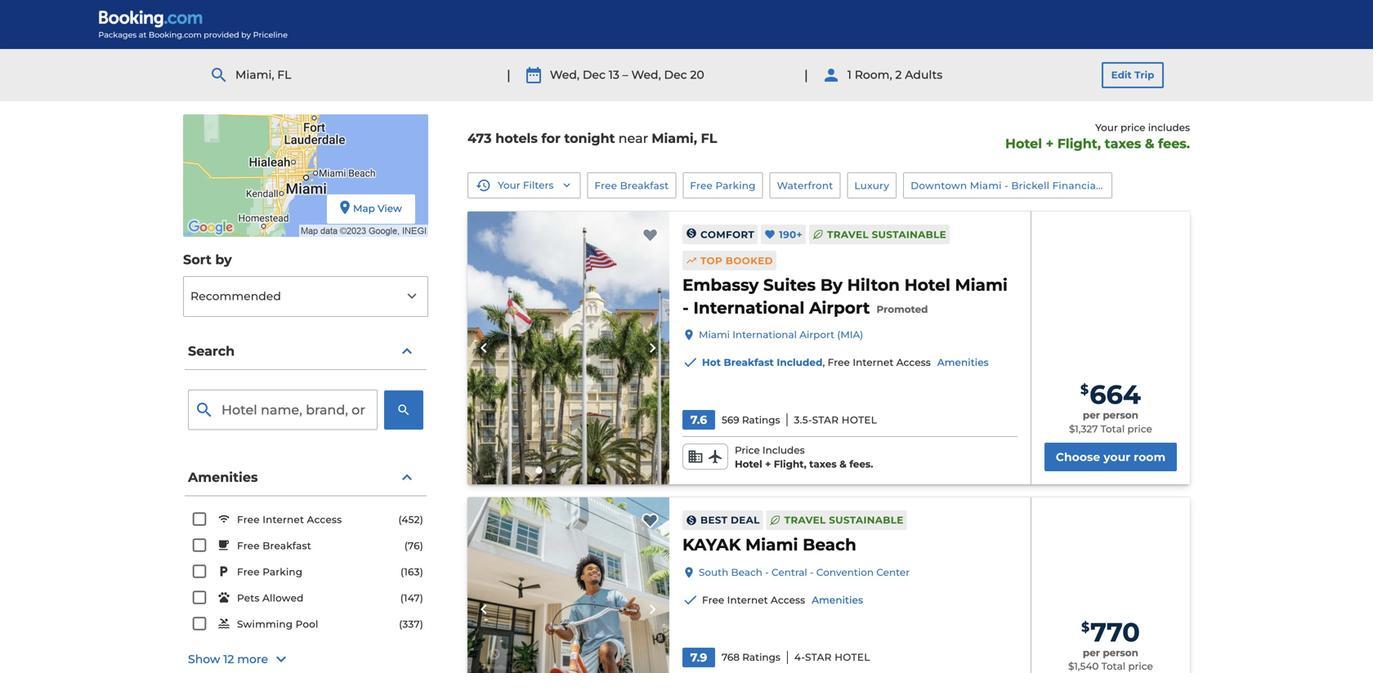 Task type: locate. For each thing, give the bounding box(es) containing it.
0 vertical spatial breakfast
[[620, 180, 669, 192]]

airport down by
[[810, 298, 870, 318]]

per up $1,540
[[1083, 647, 1100, 659]]

internet down (mia)
[[853, 357, 894, 369]]

1 horizontal spatial dec
[[664, 68, 687, 82]]

airport
[[810, 298, 870, 318], [800, 329, 835, 341]]

your for your price includes hotel + flight, taxes & fees.
[[1096, 122, 1118, 134]]

3.5-star hotel
[[794, 414, 877, 426]]

top booked
[[701, 255, 773, 267]]

taxes down 3.5-star hotel
[[810, 459, 837, 471]]

-
[[1005, 180, 1009, 192], [683, 298, 689, 318], [765, 567, 769, 579], [810, 567, 814, 579]]

miami, right near
[[652, 130, 697, 146]]

free parking
[[690, 180, 756, 192], [237, 567, 303, 579]]

1 horizontal spatial access
[[771, 595, 806, 607]]

choose your room
[[1056, 450, 1166, 464]]

0 horizontal spatial dec
[[583, 68, 606, 82]]

fees. inside your price includes hotel + flight, taxes & fees.
[[1159, 136, 1190, 152]]

fees.
[[1159, 136, 1190, 152], [850, 459, 874, 471]]

heart icon image
[[765, 229, 776, 241]]

1 vertical spatial international
[[733, 329, 797, 341]]

hotel right 4-
[[835, 652, 870, 664]]

free internet access amenities
[[702, 595, 863, 607]]

embassy suites by hilton hotel miami - international airport - promoted element
[[683, 274, 1018, 319]]

property building image
[[468, 212, 670, 485], [468, 498, 670, 674]]

0 vertical spatial international
[[694, 298, 805, 318]]

0 horizontal spatial access
[[307, 514, 342, 526]]

per for 664
[[1083, 410, 1100, 422]]

per inside $ 770 per person $1,540 total price
[[1083, 647, 1100, 659]]

$1,540
[[1069, 661, 1099, 673]]

price down 770
[[1129, 661, 1154, 673]]

free parking up comfort
[[690, 180, 756, 192]]

dec left 20
[[664, 68, 687, 82]]

1 per from the top
[[1083, 410, 1100, 422]]

price up room
[[1128, 424, 1153, 435]]

+ up the brickell
[[1046, 136, 1054, 152]]

hotel right "hilton"
[[905, 275, 951, 295]]

1 vertical spatial access
[[307, 514, 342, 526]]

12
[[223, 653, 234, 667]]

access
[[897, 357, 931, 369], [307, 514, 342, 526], [771, 595, 806, 607]]

booking.com packages image
[[98, 10, 289, 39]]

your inside "button"
[[498, 180, 521, 191]]

1 horizontal spatial beach
[[803, 535, 857, 555]]

choose
[[1056, 450, 1101, 464]]

0 vertical spatial free parking
[[690, 180, 756, 192]]

total up choose your room button
[[1101, 424, 1125, 435]]

1 wed, from the left
[[550, 68, 580, 82]]

1 vertical spatial sustainable
[[829, 515, 904, 526]]

1 vertical spatial internet
[[263, 514, 304, 526]]

brickell
[[1012, 180, 1050, 192]]

center
[[877, 567, 910, 579]]

travel sustainable
[[827, 229, 947, 241], [785, 515, 904, 526]]

total inside the $ 664 per person $1,327 total price
[[1101, 424, 1125, 435]]

$ inside the $ 664 per person $1,327 total price
[[1081, 382, 1089, 398]]

price left includes
[[1121, 122, 1146, 134]]

near
[[619, 130, 649, 146]]

0 vertical spatial per
[[1083, 410, 1100, 422]]

breakfast down near
[[620, 180, 669, 192]]

0 horizontal spatial your
[[498, 180, 521, 191]]

parking up allowed
[[263, 567, 303, 579]]

1 vertical spatial parking
[[263, 567, 303, 579]]

breakfast right "hot" at the bottom right
[[724, 357, 774, 369]]

beach up convention
[[803, 535, 857, 555]]

miami,
[[235, 68, 274, 82], [652, 130, 697, 146]]

ratings for per person
[[742, 414, 780, 426]]

wed, dec 13 – wed, dec 20
[[550, 68, 705, 82]]

hotel right 3.5-
[[842, 414, 877, 426]]

your filters button
[[468, 173, 581, 199]]

1 | from the left
[[507, 67, 511, 83]]

0 horizontal spatial beach
[[731, 567, 763, 579]]

hotel for price includes hotel + flight, taxes & fees.
[[735, 459, 763, 471]]

1 vertical spatial free breakfast
[[237, 541, 311, 552]]

0 horizontal spatial +
[[765, 459, 771, 471]]

person inside $ 770 per person $1,540 total price
[[1103, 647, 1139, 659]]

your left filters at the top of page
[[498, 180, 521, 191]]

1 horizontal spatial free breakfast
[[595, 180, 669, 192]]

0 vertical spatial $
[[1081, 382, 1089, 398]]

–
[[623, 68, 629, 82]]

beach inside kayak miami beach element
[[803, 535, 857, 555]]

473 hotels for tonight near miami, fl
[[468, 130, 717, 146]]

$ left 770
[[1082, 620, 1090, 636]]

0 vertical spatial star
[[812, 414, 839, 426]]

hotel inside price includes hotel + flight, taxes & fees.
[[735, 459, 763, 471]]

best
[[701, 515, 728, 526]]

2 horizontal spatial internet
[[853, 357, 894, 369]]

per
[[1083, 410, 1100, 422], [1083, 647, 1100, 659]]

map view
[[353, 203, 402, 215]]

ratings right 569
[[742, 414, 780, 426]]

kayak miami beach element
[[683, 534, 857, 557]]

miami
[[970, 180, 1002, 192], [955, 275, 1008, 295], [699, 329, 730, 341], [746, 535, 798, 555]]

free breakfast
[[595, 180, 669, 192], [237, 541, 311, 552]]

0 horizontal spatial fees.
[[850, 459, 874, 471]]

0 vertical spatial beach
[[803, 535, 857, 555]]

1 horizontal spatial internet
[[727, 595, 768, 607]]

0 horizontal spatial free breakfast
[[237, 541, 311, 552]]

hotel down price
[[735, 459, 763, 471]]

fees. down includes
[[1159, 136, 1190, 152]]

go to image #1 image
[[536, 468, 542, 474]]

4-star hotel
[[795, 652, 870, 664]]

per for 770
[[1083, 647, 1100, 659]]

taxes
[[1105, 136, 1142, 152], [810, 459, 837, 471]]

- inside the "embassy suites by hilton hotel miami - international airport"
[[683, 298, 689, 318]]

travel up by
[[827, 229, 869, 241]]

| up the hotels
[[507, 67, 511, 83]]

1 vertical spatial property building image
[[468, 498, 670, 674]]

go to image #3 image
[[566, 468, 571, 473]]

view
[[378, 203, 402, 215]]

- down embassy
[[683, 298, 689, 318]]

miami, fl
[[235, 68, 291, 82]]

internet down south on the right of page
[[727, 595, 768, 607]]

0 vertical spatial ratings
[[742, 414, 780, 426]]

1 vertical spatial &
[[840, 459, 847, 471]]

deal
[[731, 515, 760, 526]]

0 horizontal spatial fl
[[277, 68, 291, 82]]

dec left the "13"
[[583, 68, 606, 82]]

edit
[[1112, 69, 1132, 81]]

parking up comfort
[[716, 180, 756, 192]]

star
[[812, 414, 839, 426], [805, 652, 832, 664]]

go to image #2 image
[[551, 468, 556, 473]]

0 vertical spatial person
[[1103, 410, 1139, 422]]

0 vertical spatial free breakfast
[[595, 180, 669, 192]]

total right $1,540
[[1102, 661, 1126, 673]]

2 property building image from the top
[[468, 498, 670, 674]]

1 photo carousel region from the top
[[468, 212, 670, 485]]

price inside the $ 664 per person $1,327 total price
[[1128, 424, 1153, 435]]

Hotel name, brand, or keyword text field
[[188, 390, 378, 430]]

go to image #5 image
[[596, 468, 601, 473]]

1 horizontal spatial amenities
[[812, 595, 863, 607]]

2 per from the top
[[1083, 647, 1100, 659]]

$
[[1081, 382, 1089, 398], [1082, 620, 1090, 636]]

0 vertical spatial taxes
[[1105, 136, 1142, 152]]

per up $1,327
[[1083, 410, 1100, 422]]

473
[[468, 130, 492, 146]]

664
[[1090, 379, 1141, 411]]

international up included
[[733, 329, 797, 341]]

1 vertical spatial taxes
[[810, 459, 837, 471]]

price inside $ 770 per person $1,540 total price
[[1129, 661, 1154, 673]]

hot
[[702, 357, 721, 369]]

1 vertical spatial $
[[1082, 620, 1090, 636]]

0 horizontal spatial parking
[[263, 567, 303, 579]]

0 vertical spatial property building image
[[468, 212, 670, 485]]

beach
[[803, 535, 857, 555], [731, 567, 763, 579]]

flight, down includes
[[774, 459, 807, 471]]

2 | from the left
[[805, 67, 808, 83]]

(452)
[[399, 514, 424, 526]]

- right 'central'
[[810, 567, 814, 579]]

1 property building image from the top
[[468, 212, 670, 485]]

travel up "kayak miami beach"
[[785, 515, 826, 526]]

travel sustainable down the luxury
[[827, 229, 947, 241]]

1
[[848, 68, 852, 82]]

embassy suites by hilton hotel miami - international airport
[[683, 275, 1008, 318]]

your
[[1096, 122, 1118, 134], [498, 180, 521, 191]]

your inside your price includes hotel + flight, taxes & fees.
[[1096, 122, 1118, 134]]

1 vertical spatial amenities
[[188, 470, 258, 486]]

+ down includes
[[765, 459, 771, 471]]

0 vertical spatial miami,
[[235, 68, 274, 82]]

0 vertical spatial travel sustainable
[[827, 229, 947, 241]]

star up price includes hotel + flight, taxes & fees.
[[812, 414, 839, 426]]

breakfast down free internet access
[[263, 541, 311, 552]]

0 vertical spatial travel
[[827, 229, 869, 241]]

190+
[[779, 229, 803, 241]]

beach right south on the right of page
[[731, 567, 763, 579]]

1 vertical spatial price
[[1128, 424, 1153, 435]]

breakfast
[[620, 180, 669, 192], [724, 357, 774, 369], [263, 541, 311, 552]]

2 vertical spatial amenities
[[812, 595, 863, 607]]

ratings for 770
[[743, 652, 781, 664]]

0 vertical spatial fees.
[[1159, 136, 1190, 152]]

total inside $ 770 per person $1,540 total price
[[1102, 661, 1126, 673]]

person for 664
[[1103, 410, 1139, 422]]

free breakfast down free internet access
[[237, 541, 311, 552]]

fl
[[277, 68, 291, 82], [701, 130, 717, 146]]

free down south on the right of page
[[702, 595, 725, 607]]

|
[[507, 67, 511, 83], [805, 67, 808, 83]]

your down edit
[[1096, 122, 1118, 134]]

0 horizontal spatial internet
[[263, 514, 304, 526]]

2 horizontal spatial access
[[897, 357, 931, 369]]

1 horizontal spatial miami,
[[652, 130, 697, 146]]

fees. down 3.5-star hotel
[[850, 459, 874, 471]]

free
[[595, 180, 617, 192], [690, 180, 713, 192], [828, 357, 850, 369], [237, 514, 260, 526], [237, 541, 260, 552], [237, 567, 260, 579], [702, 595, 725, 607]]

1 vertical spatial your
[[498, 180, 521, 191]]

airport up ,
[[800, 329, 835, 341]]

photo carousel region for per person
[[468, 212, 670, 485]]

0 vertical spatial amenities
[[938, 357, 989, 369]]

1 horizontal spatial &
[[1145, 136, 1155, 152]]

0 horizontal spatial |
[[507, 67, 511, 83]]

0 vertical spatial price
[[1121, 122, 1146, 134]]

free parking up pets allowed
[[237, 567, 303, 579]]

person inside the $ 664 per person $1,327 total price
[[1103, 410, 1139, 422]]

1 horizontal spatial breakfast
[[620, 180, 669, 192]]

sustainable down downtown
[[872, 229, 947, 241]]

parking
[[716, 180, 756, 192], [263, 567, 303, 579]]

0 vertical spatial access
[[897, 357, 931, 369]]

& inside your price includes hotel + flight, taxes & fees.
[[1145, 136, 1155, 152]]

1 person from the top
[[1103, 410, 1139, 422]]

2 vertical spatial internet
[[727, 595, 768, 607]]

1 horizontal spatial fees.
[[1159, 136, 1190, 152]]

international down embassy
[[694, 298, 805, 318]]

taxes inside price includes hotel + flight, taxes & fees.
[[810, 459, 837, 471]]

ratings right 768
[[743, 652, 781, 664]]

0 horizontal spatial travel
[[785, 515, 826, 526]]

hot breakfast included , free internet access amenities
[[702, 357, 989, 369]]

total for 770
[[1102, 661, 1126, 673]]

amenities button
[[185, 460, 427, 497]]

1 vertical spatial per
[[1083, 647, 1100, 659]]

1 horizontal spatial taxes
[[1105, 136, 1142, 152]]

sustainable
[[872, 229, 947, 241], [829, 515, 904, 526]]

wed, right –
[[632, 68, 661, 82]]

1 vertical spatial total
[[1102, 661, 1126, 673]]

amenities
[[938, 357, 989, 369], [188, 470, 258, 486], [812, 595, 863, 607]]

flight, up financial
[[1058, 136, 1101, 152]]

0 horizontal spatial amenities
[[188, 470, 258, 486]]

dec
[[583, 68, 606, 82], [664, 68, 687, 82]]

price for 664
[[1128, 424, 1153, 435]]

768
[[722, 652, 740, 664]]

0 vertical spatial fl
[[277, 68, 291, 82]]

$ left 664
[[1081, 382, 1089, 398]]

free down free internet access
[[237, 541, 260, 552]]

travel sustainable up convention
[[785, 515, 904, 526]]

2 vertical spatial access
[[771, 595, 806, 607]]

0 vertical spatial parking
[[716, 180, 756, 192]]

0 horizontal spatial miami,
[[235, 68, 274, 82]]

taxes inside your price includes hotel + flight, taxes & fees.
[[1105, 136, 1142, 152]]

wed, left the "13"
[[550, 68, 580, 82]]

- left 'central'
[[765, 567, 769, 579]]

2 horizontal spatial breakfast
[[724, 357, 774, 369]]

1 vertical spatial person
[[1103, 647, 1139, 659]]

photo carousel region
[[468, 212, 670, 485], [468, 498, 670, 674]]

south
[[699, 567, 729, 579]]

0 horizontal spatial &
[[840, 459, 847, 471]]

1 vertical spatial miami,
[[652, 130, 697, 146]]

1 vertical spatial travel sustainable
[[785, 515, 904, 526]]

sustainable up convention
[[829, 515, 904, 526]]

star right "768 ratings"
[[805, 652, 832, 664]]

booked
[[726, 255, 773, 267]]

1 vertical spatial fl
[[701, 130, 717, 146]]

1 horizontal spatial |
[[805, 67, 808, 83]]

1 horizontal spatial parking
[[716, 180, 756, 192]]

free down amenities dropdown button on the left of page
[[237, 514, 260, 526]]

0 horizontal spatial wed,
[[550, 68, 580, 82]]

recommended button
[[183, 276, 428, 317]]

free breakfast down near
[[595, 180, 669, 192]]

1 vertical spatial ratings
[[743, 652, 781, 664]]

1 horizontal spatial your
[[1096, 122, 1118, 134]]

1 horizontal spatial free parking
[[690, 180, 756, 192]]

access for free internet access
[[307, 514, 342, 526]]

suites
[[764, 275, 816, 295]]

hotel up downtown miami - brickell financial district
[[1006, 136, 1043, 152]]

$ for 770
[[1082, 620, 1090, 636]]

0 vertical spatial &
[[1145, 136, 1155, 152]]

&
[[1145, 136, 1155, 152], [840, 459, 847, 471]]

miami, down booking.com packages "image"
[[235, 68, 274, 82]]

2 person from the top
[[1103, 647, 1139, 659]]

+
[[1046, 136, 1054, 152], [765, 459, 771, 471]]

total
[[1101, 424, 1125, 435], [1102, 661, 1126, 673]]

& down 3.5-star hotel
[[840, 459, 847, 471]]

1 horizontal spatial wed,
[[632, 68, 661, 82]]

0 vertical spatial flight,
[[1058, 136, 1101, 152]]

internet down amenities dropdown button on the left of page
[[263, 514, 304, 526]]

0 vertical spatial airport
[[810, 298, 870, 318]]

taxes up district
[[1105, 136, 1142, 152]]

2 photo carousel region from the top
[[468, 498, 670, 674]]

star for per person
[[812, 414, 839, 426]]

person for 770
[[1103, 647, 1139, 659]]

hotel inside the "embassy suites by hilton hotel miami - international airport"
[[905, 275, 951, 295]]

0 vertical spatial total
[[1101, 424, 1125, 435]]

| left 1
[[805, 67, 808, 83]]

per inside the $ 664 per person $1,327 total price
[[1083, 410, 1100, 422]]

& inside price includes hotel + flight, taxes & fees.
[[840, 459, 847, 471]]

0 horizontal spatial breakfast
[[263, 541, 311, 552]]

(147)
[[400, 593, 424, 605]]

20
[[690, 68, 705, 82]]

$ for 664
[[1081, 382, 1089, 398]]

1 horizontal spatial flight,
[[1058, 136, 1101, 152]]

$ inside $ 770 per person $1,540 total price
[[1082, 620, 1090, 636]]

1 vertical spatial star
[[805, 652, 832, 664]]

included
[[777, 357, 823, 369]]

1 vertical spatial free parking
[[237, 567, 303, 579]]

1 vertical spatial breakfast
[[724, 357, 774, 369]]

1 horizontal spatial +
[[1046, 136, 1054, 152]]

& down includes
[[1145, 136, 1155, 152]]

your price includes hotel + flight, taxes & fees.
[[1006, 122, 1190, 152]]

0 vertical spatial photo carousel region
[[468, 212, 670, 485]]

0 vertical spatial +
[[1046, 136, 1054, 152]]



Task type: describe. For each thing, give the bounding box(es) containing it.
price inside your price includes hotel + flight, taxes & fees.
[[1121, 122, 1146, 134]]

access for free internet access amenities
[[771, 595, 806, 607]]

choose your room button
[[1045, 443, 1177, 472]]

free right ,
[[828, 357, 850, 369]]

filters
[[523, 180, 554, 191]]

trip
[[1135, 69, 1155, 81]]

financial
[[1053, 180, 1099, 192]]

free up the pets
[[237, 567, 260, 579]]

central
[[772, 567, 808, 579]]

(mia)
[[837, 329, 864, 341]]

swimming
[[237, 619, 293, 631]]

allowed
[[263, 593, 304, 605]]

$ 770 per person $1,540 total price
[[1069, 617, 1154, 673]]

miami inside the "embassy suites by hilton hotel miami - international airport"
[[955, 275, 1008, 295]]

2
[[896, 68, 902, 82]]

best deal
[[701, 515, 760, 526]]

$1,327
[[1069, 424, 1098, 435]]

0 horizontal spatial free parking
[[237, 567, 303, 579]]

pets
[[237, 593, 260, 605]]

fees. inside price includes hotel + flight, taxes & fees.
[[850, 459, 874, 471]]

miami international airport (mia)
[[699, 329, 864, 341]]

4-
[[795, 652, 805, 664]]

includes
[[763, 445, 805, 457]]

13
[[609, 68, 620, 82]]

search button
[[185, 334, 427, 370]]

kayak
[[683, 535, 741, 555]]

2 vertical spatial breakfast
[[263, 541, 311, 552]]

show 12 more button
[[188, 650, 424, 670]]

downtown miami - brickell financial district
[[911, 180, 1140, 192]]

hilton
[[848, 275, 900, 295]]

hotel for 4-star hotel
[[835, 652, 870, 664]]

airport inside the "embassy suites by hilton hotel miami - international airport"
[[810, 298, 870, 318]]

tonight
[[564, 130, 615, 146]]

770
[[1091, 617, 1140, 649]]

room,
[[855, 68, 893, 82]]

map
[[353, 203, 375, 215]]

1 horizontal spatial travel
[[827, 229, 869, 241]]

embassy
[[683, 275, 759, 295]]

room
[[1134, 450, 1166, 464]]

search
[[188, 343, 235, 359]]

go to image #4 image
[[581, 468, 586, 473]]

free right the expand image
[[595, 180, 617, 192]]

more
[[237, 653, 268, 667]]

price
[[735, 445, 760, 457]]

7.6
[[691, 413, 707, 427]]

expand image
[[560, 179, 574, 192]]

price includes hotel + flight, taxes & fees.
[[735, 445, 874, 471]]

hotels
[[496, 130, 538, 146]]

edit trip
[[1112, 69, 1155, 81]]

includes
[[1149, 122, 1190, 134]]

569 ratings
[[722, 414, 780, 426]]

hotel inside your price includes hotel + flight, taxes & fees.
[[1006, 136, 1043, 152]]

kayak miami beach
[[683, 535, 857, 555]]

edit trip button
[[1102, 62, 1164, 88]]

free internet access
[[237, 514, 342, 526]]

flight, inside price includes hotel + flight, taxes & fees.
[[774, 459, 807, 471]]

internet for free internet access amenities
[[727, 595, 768, 607]]

by
[[215, 252, 232, 268]]

| for wed, dec 13 – wed, dec 20
[[507, 67, 511, 83]]

swimming pool
[[237, 619, 319, 631]]

your
[[1104, 450, 1131, 464]]

(163)
[[401, 567, 424, 578]]

photo carousel region for 770
[[468, 498, 670, 674]]

1 room, 2 adults
[[848, 68, 943, 82]]

recommended
[[191, 289, 281, 303]]

2 dec from the left
[[664, 68, 687, 82]]

convention
[[817, 567, 874, 579]]

1 vertical spatial airport
[[800, 329, 835, 341]]

1 dec from the left
[[583, 68, 606, 82]]

- left the brickell
[[1005, 180, 1009, 192]]

0 vertical spatial internet
[[853, 357, 894, 369]]

,
[[823, 357, 825, 369]]

1 horizontal spatial fl
[[701, 130, 717, 146]]

waterfront
[[777, 180, 834, 192]]

$ 664 per person $1,327 total price
[[1069, 379, 1153, 435]]

total for 664
[[1101, 424, 1125, 435]]

flight, inside your price includes hotel + flight, taxes & fees.
[[1058, 136, 1101, 152]]

show
[[188, 653, 220, 667]]

property building image for per person
[[468, 212, 670, 485]]

0 vertical spatial sustainable
[[872, 229, 947, 241]]

free up comfort
[[690, 180, 713, 192]]

your filters
[[498, 180, 554, 191]]

(76)
[[405, 540, 424, 552]]

amenities inside dropdown button
[[188, 470, 258, 486]]

2 wed, from the left
[[632, 68, 661, 82]]

your for your filters
[[498, 180, 521, 191]]

3.5-
[[794, 414, 812, 426]]

pool
[[296, 619, 319, 631]]

sort by
[[183, 252, 232, 268]]

+ inside your price includes hotel + flight, taxes & fees.
[[1046, 136, 1054, 152]]

price for 770
[[1129, 661, 1154, 673]]

(337)
[[399, 619, 424, 631]]

hotel for 3.5-star hotel
[[842, 414, 877, 426]]

by
[[821, 275, 843, 295]]

adults
[[905, 68, 943, 82]]

downtown
[[911, 180, 967, 192]]

south beach - central - convention center
[[699, 567, 910, 579]]

top
[[701, 255, 723, 267]]

1 vertical spatial beach
[[731, 567, 763, 579]]

+ inside price includes hotel + flight, taxes & fees.
[[765, 459, 771, 471]]

district
[[1102, 180, 1140, 192]]

569
[[722, 414, 740, 426]]

luxury
[[855, 180, 890, 192]]

property building image for 770
[[468, 498, 670, 674]]

| for 1 room, 2 adults
[[805, 67, 808, 83]]

show 12 more
[[188, 653, 268, 667]]

768 ratings
[[722, 652, 781, 664]]

internet for free internet access
[[263, 514, 304, 526]]

international inside the "embassy suites by hilton hotel miami - international airport"
[[694, 298, 805, 318]]

7.9
[[691, 651, 707, 665]]

2 horizontal spatial amenities
[[938, 357, 989, 369]]

star for 770
[[805, 652, 832, 664]]

1 vertical spatial travel
[[785, 515, 826, 526]]

for
[[542, 130, 561, 146]]



Task type: vqa. For each thing, say whether or not it's contained in the screenshot.


